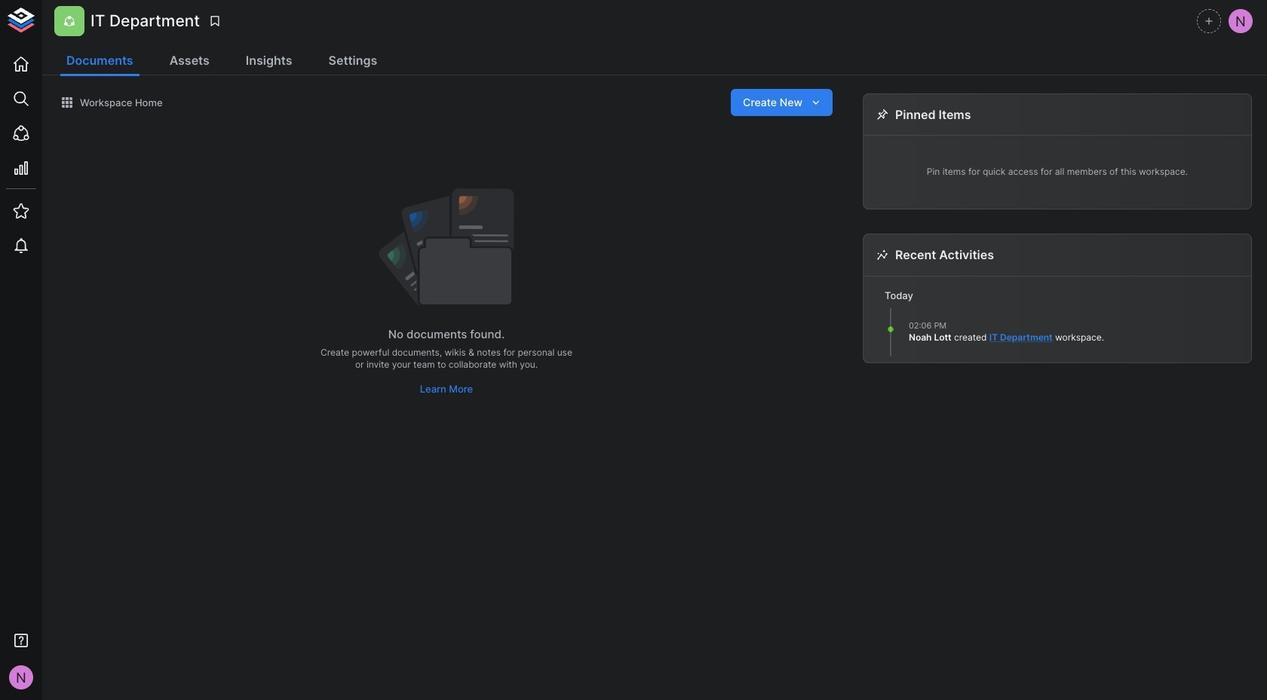 Task type: vqa. For each thing, say whether or not it's contained in the screenshot.
Bookmark image
yes



Task type: describe. For each thing, give the bounding box(es) containing it.
bookmark image
[[208, 14, 222, 28]]



